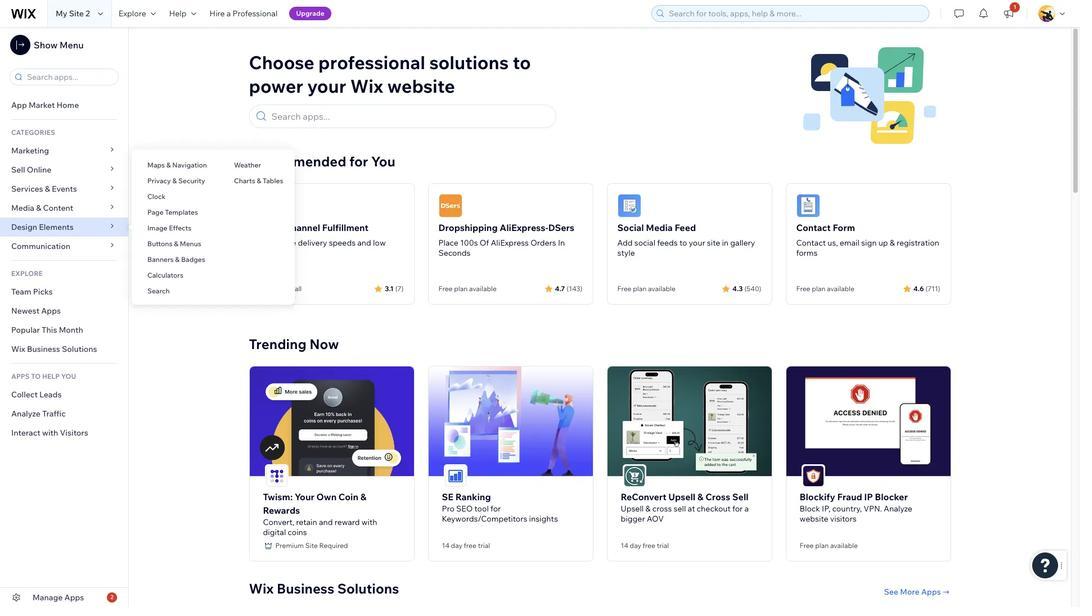 Task type: locate. For each thing, give the bounding box(es) containing it.
my site 2
[[56, 8, 90, 19]]

hire
[[210, 8, 225, 19]]

to right solutions
[[513, 51, 531, 74]]

free down aov
[[643, 542, 655, 550]]

14 down bigger
[[621, 542, 628, 550]]

free plan available for contact
[[796, 285, 855, 293]]

site for my
[[69, 8, 84, 19]]

feed
[[675, 222, 696, 233]]

professional
[[233, 8, 278, 19]]

digital
[[263, 528, 286, 538]]

1 vertical spatial 2
[[110, 594, 114, 601]]

site
[[69, 8, 84, 19], [305, 542, 318, 550]]

1 horizontal spatial to
[[513, 51, 531, 74]]

1 vertical spatial business
[[277, 580, 334, 597]]

0 horizontal spatial a
[[227, 8, 231, 19]]

twism: your own coin & rewards poster image
[[250, 367, 414, 476]]

1 vertical spatial with
[[362, 517, 377, 528]]

1 trial from the left
[[478, 542, 490, 550]]

0 horizontal spatial website
[[387, 75, 455, 97]]

100s
[[460, 238, 478, 248]]

apps to help you
[[11, 372, 76, 381]]

apps right more
[[921, 587, 941, 597]]

1 horizontal spatial business
[[277, 580, 334, 597]]

1 vertical spatial your
[[689, 238, 705, 248]]

1 vertical spatial and
[[319, 517, 333, 528]]

free down seconds at the top of page
[[439, 285, 453, 293]]

help
[[169, 8, 187, 19]]

site for premium
[[305, 542, 318, 550]]

trial down the keywords/competitors
[[478, 542, 490, 550]]

sell right "cross"
[[732, 492, 749, 503]]

0 vertical spatial analyze
[[11, 409, 40, 419]]

media up feeds
[[646, 222, 673, 233]]

1 vertical spatial wix
[[11, 344, 25, 354]]

website down blockify
[[800, 514, 828, 524]]

1 horizontal spatial site
[[305, 542, 318, 550]]

1 horizontal spatial your
[[689, 238, 705, 248]]

apps up the this
[[41, 306, 61, 316]]

upsell
[[669, 492, 696, 503], [621, 504, 644, 514]]

blockify fraud ip blocker icon image
[[803, 466, 824, 487]]

0 vertical spatial site
[[69, 8, 84, 19]]

trial down aov
[[657, 542, 669, 550]]

0 horizontal spatial your
[[307, 75, 346, 97]]

plan down seconds at the top of page
[[454, 285, 468, 293]]

style
[[617, 248, 635, 258]]

image
[[147, 224, 167, 232]]

own
[[316, 492, 337, 503]]

1 vertical spatial analyze
[[884, 504, 913, 514]]

wix business solutions down required
[[249, 580, 399, 597]]

1 horizontal spatial 14
[[621, 542, 628, 550]]

free for reconvert
[[643, 542, 655, 550]]

& right maps at top
[[166, 161, 171, 169]]

0 horizontal spatial business
[[27, 344, 60, 354]]

convert,
[[263, 517, 294, 528]]

0 horizontal spatial solutions
[[62, 344, 97, 354]]

low
[[373, 238, 386, 248]]

1 vertical spatial to
[[680, 238, 687, 248]]

website down solutions
[[387, 75, 455, 97]]

business down the popular this month
[[27, 344, 60, 354]]

wix inside sidebar element
[[11, 344, 25, 354]]

visitors
[[830, 514, 857, 524]]

required
[[319, 542, 348, 550]]

1 horizontal spatial wix business solutions
[[249, 580, 399, 597]]

premium
[[275, 542, 304, 550]]

0 horizontal spatial 2
[[86, 8, 90, 19]]

1 horizontal spatial a
[[745, 504, 749, 514]]

0 horizontal spatial 14
[[442, 542, 449, 550]]

media inside 'media & content' link
[[11, 203, 34, 213]]

available for aliexpress-
[[469, 285, 497, 293]]

1 vertical spatial sell
[[732, 492, 749, 503]]

and
[[357, 238, 371, 248], [319, 517, 333, 528]]

1 horizontal spatial 14 day free trial
[[621, 542, 669, 550]]

2 horizontal spatial apps
[[921, 587, 941, 597]]

1 vertical spatial website
[[800, 514, 828, 524]]

& left menus
[[174, 240, 178, 248]]

wix business solutions inside sidebar element
[[11, 344, 97, 354]]

trial for ranking
[[478, 542, 490, 550]]

a right checkout
[[745, 504, 749, 514]]

apps
[[41, 306, 61, 316], [921, 587, 941, 597], [64, 593, 84, 603]]

0 horizontal spatial media
[[11, 203, 34, 213]]

0 vertical spatial a
[[227, 8, 231, 19]]

visitors
[[60, 428, 88, 438]]

solutions down month
[[62, 344, 97, 354]]

search link
[[132, 282, 218, 301]]

see more apps
[[884, 587, 941, 597]]

0 horizontal spatial day
[[451, 542, 462, 550]]

website inside choose professional solutions to power your wix website
[[387, 75, 455, 97]]

free
[[260, 285, 274, 293], [439, 285, 453, 293], [617, 285, 632, 293], [796, 285, 810, 293], [800, 542, 814, 550]]

your left site
[[689, 238, 705, 248]]

free plan available down seconds at the top of page
[[439, 285, 497, 293]]

0 horizontal spatial 14 day free trial
[[442, 542, 490, 550]]

1 contact from the top
[[796, 222, 831, 233]]

1 horizontal spatial media
[[646, 222, 673, 233]]

& right up
[[890, 238, 895, 248]]

1 horizontal spatial 2
[[110, 594, 114, 601]]

4.7 (143)
[[555, 284, 583, 293]]

navigation
[[172, 161, 207, 169]]

0 horizontal spatial wix business solutions
[[11, 344, 97, 354]]

day for se
[[451, 542, 462, 550]]

0 vertical spatial your
[[307, 75, 346, 97]]

1 horizontal spatial website
[[800, 514, 828, 524]]

services
[[11, 184, 43, 194]]

blocker
[[875, 492, 908, 503]]

se ranking pro seo tool for keywords/competitors insights
[[442, 492, 558, 524]]

14 for se
[[442, 542, 449, 550]]

1 vertical spatial contact
[[796, 238, 826, 248]]

1 vertical spatial media
[[646, 222, 673, 233]]

free left "install"
[[260, 285, 274, 293]]

0 vertical spatial sell
[[11, 165, 25, 175]]

with right reward
[[362, 517, 377, 528]]

2 14 day free trial from the left
[[621, 542, 669, 550]]

0 horizontal spatial and
[[319, 517, 333, 528]]

speeds
[[329, 238, 356, 248]]

free for dropshipping aliexpress-dsers
[[439, 285, 453, 293]]

1 vertical spatial search apps... field
[[268, 105, 551, 128]]

0 horizontal spatial site
[[69, 8, 84, 19]]

search apps... field up home
[[24, 69, 115, 85]]

2 contact from the top
[[796, 238, 826, 248]]

free down forms
[[796, 285, 810, 293]]

solutions
[[62, 344, 97, 354], [337, 580, 399, 597]]

to left "install"
[[275, 285, 282, 293]]

for inside reconvert upsell & cross sell upsell & cross sell at checkout for a bigger aov
[[733, 504, 743, 514]]

0 vertical spatial contact
[[796, 222, 831, 233]]

a right hire
[[227, 8, 231, 19]]

business down premium site required in the bottom of the page
[[277, 580, 334, 597]]

to
[[31, 372, 41, 381]]

Search apps... field
[[24, 69, 115, 85], [268, 105, 551, 128]]

1 horizontal spatial solutions
[[337, 580, 399, 597]]

2 horizontal spatial wix
[[350, 75, 383, 97]]

to inside social media feed add social feeds to your site in gallery style
[[680, 238, 687, 248]]

twism:
[[263, 492, 293, 503]]

gallery
[[730, 238, 755, 248]]

picks
[[33, 287, 53, 297]]

social media feed logo image
[[617, 194, 641, 218]]

0 vertical spatial solutions
[[62, 344, 97, 354]]

interact
[[11, 428, 40, 438]]

free plan available down forms
[[796, 285, 855, 293]]

add
[[617, 238, 633, 248]]

free plan available down visitors
[[800, 542, 858, 550]]

a
[[227, 8, 231, 19], [745, 504, 749, 514]]

1 horizontal spatial free
[[643, 542, 655, 550]]

charts
[[234, 177, 255, 185]]

1 horizontal spatial and
[[357, 238, 371, 248]]

site right my
[[69, 8, 84, 19]]

free for multi-channel fulfillment
[[260, 285, 274, 293]]

2 horizontal spatial for
[[733, 504, 743, 514]]

now
[[310, 336, 339, 353]]

tables
[[263, 177, 283, 185]]

sell left online
[[11, 165, 25, 175]]

0 horizontal spatial to
[[275, 285, 282, 293]]

free plan available for social
[[617, 285, 676, 293]]

in
[[722, 238, 729, 248]]

day down bigger
[[630, 542, 641, 550]]

free down block
[[800, 542, 814, 550]]

your
[[295, 492, 314, 503]]

0 vertical spatial business
[[27, 344, 60, 354]]

analyze traffic link
[[0, 405, 128, 424]]

1 14 day free trial from the left
[[442, 542, 490, 550]]

twism: your own coin & rewards icon image
[[266, 466, 287, 487]]

home
[[57, 100, 79, 110]]

your right power
[[307, 75, 346, 97]]

solutions inside sidebar element
[[62, 344, 97, 354]]

1 horizontal spatial search apps... field
[[268, 105, 551, 128]]

buttons
[[147, 240, 172, 248]]

1 horizontal spatial trial
[[657, 542, 669, 550]]

keywords/competitors
[[442, 514, 527, 524]]

14 day free trial down aov
[[621, 542, 669, 550]]

2 horizontal spatial to
[[680, 238, 687, 248]]

sell online link
[[0, 160, 128, 179]]

14 down 'pro' at the left bottom of the page
[[442, 542, 449, 550]]

0 vertical spatial media
[[11, 203, 34, 213]]

(711)
[[926, 284, 940, 293]]

wix business solutions down the this
[[11, 344, 97, 354]]

1 horizontal spatial sell
[[732, 492, 749, 503]]

analyze down blocker
[[884, 504, 913, 514]]

trial for upsell
[[657, 542, 669, 550]]

to down feed
[[680, 238, 687, 248]]

forms
[[796, 248, 818, 258]]

upsell up sell
[[669, 492, 696, 503]]

se
[[442, 492, 453, 503]]

market
[[29, 100, 55, 110]]

1 horizontal spatial apps
[[64, 593, 84, 603]]

0 vertical spatial website
[[387, 75, 455, 97]]

media inside social media feed add social feeds to your site in gallery style
[[646, 222, 673, 233]]

1 vertical spatial site
[[305, 542, 318, 550]]

0 horizontal spatial apps
[[41, 306, 61, 316]]

for right checkout
[[733, 504, 743, 514]]

for left "you"
[[349, 153, 368, 170]]

plan down forms
[[812, 285, 825, 293]]

4.6 (711)
[[914, 284, 940, 293]]

2 free from the left
[[643, 542, 655, 550]]

collect
[[11, 390, 38, 400]]

sell online
[[11, 165, 51, 175]]

0 horizontal spatial sell
[[11, 165, 25, 175]]

ranking
[[456, 492, 491, 503]]

free plan available down the style
[[617, 285, 676, 293]]

social
[[617, 222, 644, 233]]

2 vertical spatial to
[[275, 285, 282, 293]]

at
[[688, 504, 695, 514]]

free down the style
[[617, 285, 632, 293]]

1 14 from the left
[[442, 542, 449, 550]]

0 vertical spatial wix
[[350, 75, 383, 97]]

0 horizontal spatial free
[[464, 542, 477, 550]]

media up design
[[11, 203, 34, 213]]

0 vertical spatial to
[[513, 51, 531, 74]]

plan down the style
[[633, 285, 647, 293]]

plan
[[454, 285, 468, 293], [633, 285, 647, 293], [812, 285, 825, 293], [815, 542, 829, 550]]

2 trial from the left
[[657, 542, 669, 550]]

site down coins in the bottom left of the page
[[305, 542, 318, 550]]

1 vertical spatial wix business solutions
[[249, 580, 399, 597]]

& left events
[[45, 184, 50, 194]]

for right tool
[[491, 504, 501, 514]]

free down the keywords/competitors
[[464, 542, 477, 550]]

with down traffic
[[42, 428, 58, 438]]

services & events
[[11, 184, 77, 194]]

feeds
[[657, 238, 678, 248]]

1 horizontal spatial day
[[630, 542, 641, 550]]

1 vertical spatial a
[[745, 504, 749, 514]]

0 horizontal spatial with
[[42, 428, 58, 438]]

us,
[[828, 238, 838, 248]]

0 vertical spatial search apps... field
[[24, 69, 115, 85]]

analyze inside sidebar element
[[11, 409, 40, 419]]

reconvert upsell & cross sell icon image
[[624, 466, 645, 487]]

fulfillment
[[322, 222, 368, 233]]

available down us, in the top of the page
[[827, 285, 855, 293]]

& right coin at the bottom
[[360, 492, 367, 503]]

analyze up interact
[[11, 409, 40, 419]]

2 right manage apps at the left bottom of the page
[[110, 594, 114, 601]]

2 14 from the left
[[621, 542, 628, 550]]

14
[[442, 542, 449, 550], [621, 542, 628, 550]]

0 horizontal spatial search apps... field
[[24, 69, 115, 85]]

2 inside sidebar element
[[110, 594, 114, 601]]

day
[[451, 542, 462, 550], [630, 542, 641, 550]]

solutions
[[429, 51, 509, 74]]

0 vertical spatial wix business solutions
[[11, 344, 97, 354]]

elements
[[39, 222, 74, 232]]

0 vertical spatial and
[[357, 238, 371, 248]]

clock
[[147, 192, 166, 201]]

contact down contact form logo
[[796, 222, 831, 233]]

leads
[[39, 390, 62, 400]]

business inside sidebar element
[[27, 344, 60, 354]]

upsell down reconvert
[[621, 504, 644, 514]]

blockify
[[800, 492, 835, 503]]

2 day from the left
[[630, 542, 641, 550]]

1 free from the left
[[464, 542, 477, 550]]

sell inside sell online link
[[11, 165, 25, 175]]

aliexpress
[[491, 238, 529, 248]]

14 day free trial for se
[[442, 542, 490, 550]]

& inside "contact form contact us, email sign up & registration forms"
[[890, 238, 895, 248]]

1 horizontal spatial with
[[362, 517, 377, 528]]

search apps... field down choose professional solutions to power your wix website
[[268, 105, 551, 128]]

day down seo
[[451, 542, 462, 550]]

0 horizontal spatial trial
[[478, 542, 490, 550]]

1 horizontal spatial analyze
[[884, 504, 913, 514]]

0 horizontal spatial upsell
[[621, 504, 644, 514]]

0 horizontal spatial analyze
[[11, 409, 40, 419]]

& left content
[[36, 203, 41, 213]]

apps right manage
[[64, 593, 84, 603]]

reconvert upsell & cross sell poster image
[[607, 367, 772, 476]]

1 horizontal spatial wix
[[249, 580, 274, 597]]

available down feeds
[[648, 285, 676, 293]]

and right the retain
[[319, 517, 333, 528]]

banners
[[147, 255, 174, 264]]

trending now
[[249, 336, 339, 353]]

and left low
[[357, 238, 371, 248]]

2 right my
[[86, 8, 90, 19]]

1 day from the left
[[451, 542, 462, 550]]

1 horizontal spatial for
[[491, 504, 501, 514]]

1 horizontal spatial upsell
[[669, 492, 696, 503]]

free plan available for dropshipping
[[439, 285, 497, 293]]

0 horizontal spatial wix
[[11, 344, 25, 354]]

and inside twism: your own coin & rewards convert, retain and reward with digital coins
[[319, 517, 333, 528]]

0 vertical spatial with
[[42, 428, 58, 438]]

solutions down required
[[337, 580, 399, 597]]

contact left us, in the top of the page
[[796, 238, 826, 248]]

14 day free trial for reconvert
[[621, 542, 669, 550]]

plan down ip,
[[815, 542, 829, 550]]

design
[[11, 222, 37, 232]]

blockify fraud ip blocker block ip, country, vpn. analyze website visitors
[[800, 492, 913, 524]]

0 vertical spatial 2
[[86, 8, 90, 19]]

show
[[34, 39, 58, 51]]

14 day free trial down the keywords/competitors
[[442, 542, 490, 550]]

available down seconds at the top of page
[[469, 285, 497, 293]]



Task type: vqa. For each thing, say whether or not it's contained in the screenshot.


Task type: describe. For each thing, give the bounding box(es) containing it.
aliexpress-
[[500, 222, 548, 233]]

website inside blockify fraud ip blocker block ip, country, vpn. analyze website visitors
[[800, 514, 828, 524]]

help button
[[162, 0, 203, 27]]

sidebar element
[[0, 27, 129, 608]]

2 vertical spatial wix
[[249, 580, 274, 597]]

charts & tables
[[234, 177, 283, 185]]

country,
[[832, 504, 862, 514]]

aov
[[647, 514, 664, 524]]

help
[[42, 372, 60, 381]]

delivery
[[298, 238, 327, 248]]

& inside twism: your own coin & rewards convert, retain and reward with digital coins
[[360, 492, 367, 503]]

marketing link
[[0, 141, 128, 160]]

online
[[27, 165, 51, 175]]

& left "cross"
[[698, 492, 704, 503]]

collect leads
[[11, 390, 62, 400]]

free to install
[[260, 285, 302, 293]]

with inside sidebar element
[[42, 428, 58, 438]]

image effects
[[147, 224, 191, 232]]

choose professional solutions to power your wix website
[[249, 51, 531, 97]]

explore
[[11, 269, 43, 278]]

Search for tools, apps, help & more... field
[[666, 6, 925, 21]]

popular this month link
[[0, 321, 128, 340]]

plan for dropshipping
[[454, 285, 468, 293]]

1 vertical spatial upsell
[[621, 504, 644, 514]]

services & events link
[[0, 179, 128, 199]]

ip
[[864, 492, 873, 503]]

& left tables
[[257, 177, 261, 185]]

sign
[[861, 238, 877, 248]]

power
[[249, 75, 303, 97]]

0 vertical spatial upsell
[[669, 492, 696, 503]]

reward
[[335, 517, 360, 528]]

maps & navigation link
[[132, 156, 218, 175]]

plan for contact
[[812, 285, 825, 293]]

search apps... field inside sidebar element
[[24, 69, 115, 85]]

my
[[56, 8, 67, 19]]

badges
[[181, 255, 205, 264]]

se ranking icon image
[[445, 466, 466, 487]]

manage
[[33, 593, 63, 603]]

available for media
[[648, 285, 676, 293]]

team
[[11, 287, 31, 297]]

day for reconvert
[[630, 542, 641, 550]]

blockify fraud ip blocker poster image
[[786, 367, 951, 476]]

app market home link
[[0, 96, 128, 115]]

(7)
[[395, 284, 404, 293]]

newest apps link
[[0, 302, 128, 321]]

cross
[[706, 492, 730, 503]]

3.1
[[385, 284, 394, 293]]

& right privacy
[[172, 177, 177, 185]]

& down reconvert
[[646, 504, 651, 514]]

available for form
[[827, 285, 855, 293]]

contact form logo image
[[796, 194, 820, 218]]

4.6
[[914, 284, 924, 293]]

seconds
[[439, 248, 471, 258]]

see
[[884, 587, 898, 597]]

you
[[61, 372, 76, 381]]

security
[[178, 177, 205, 185]]

month
[[59, 325, 83, 335]]

apps for newest apps
[[41, 306, 61, 316]]

maps
[[147, 161, 165, 169]]

search
[[147, 287, 170, 295]]

site
[[707, 238, 720, 248]]

se ranking poster image
[[428, 367, 593, 476]]

hire a professional
[[210, 8, 278, 19]]

seo
[[456, 504, 473, 514]]

dropshipping
[[439, 222, 498, 233]]

free for social media feed
[[617, 285, 632, 293]]

plan for social
[[633, 285, 647, 293]]

0 horizontal spatial for
[[349, 153, 368, 170]]

a inside reconvert upsell & cross sell upsell & cross sell at checkout for a bigger aov
[[745, 504, 749, 514]]

sell inside reconvert upsell & cross sell upsell & cross sell at checkout for a bigger aov
[[732, 492, 749, 503]]

upgrade
[[296, 9, 324, 17]]

multi-channel fulfillment logo image
[[260, 194, 283, 218]]

page templates link
[[132, 203, 218, 222]]

more
[[900, 587, 920, 597]]

& down buttons & menus link
[[175, 255, 180, 264]]

image effects link
[[132, 219, 218, 238]]

for inside se ranking pro seo tool for keywords/competitors insights
[[491, 504, 501, 514]]

bigger
[[621, 514, 645, 524]]

and inside multi-channel fulfillment prime-like delivery speeds and low costs
[[357, 238, 371, 248]]

apps for manage apps
[[64, 593, 84, 603]]

form
[[833, 222, 855, 233]]

analyze inside blockify fraud ip blocker block ip, country, vpn. analyze website visitors
[[884, 504, 913, 514]]

reconvert
[[621, 492, 666, 503]]

app market home
[[11, 100, 79, 110]]

buttons & menus link
[[132, 235, 218, 254]]

design elements link
[[0, 218, 128, 237]]

interact with visitors link
[[0, 424, 128, 443]]

analyze traffic
[[11, 409, 66, 419]]

4.3 (540)
[[733, 284, 761, 293]]

costs
[[260, 248, 279, 258]]

clock link
[[132, 187, 218, 206]]

media & content link
[[0, 199, 128, 218]]

trending
[[249, 336, 307, 353]]

explore
[[119, 8, 146, 19]]

hire a professional link
[[203, 0, 284, 27]]

like
[[284, 238, 296, 248]]

charts & tables link
[[218, 172, 295, 191]]

14 for reconvert
[[621, 542, 628, 550]]

wix business solutions link
[[0, 340, 128, 359]]

privacy
[[147, 177, 171, 185]]

pro
[[442, 504, 455, 514]]

social
[[634, 238, 656, 248]]

you
[[371, 153, 395, 170]]

privacy & security link
[[132, 172, 218, 191]]

with inside twism: your own coin & rewards convert, retain and reward with digital coins
[[362, 517, 377, 528]]

your inside social media feed add social feeds to your site in gallery style
[[689, 238, 705, 248]]

(540)
[[745, 284, 761, 293]]

banners & badges link
[[132, 250, 218, 269]]

available down visitors
[[830, 542, 858, 550]]

of
[[480, 238, 489, 248]]

your inside choose professional solutions to power your wix website
[[307, 75, 346, 97]]

collect leads link
[[0, 385, 128, 405]]

to inside choose professional solutions to power your wix website
[[513, 51, 531, 74]]

newest apps
[[11, 306, 61, 316]]

see more apps button
[[884, 587, 951, 597]]

free for se
[[464, 542, 477, 550]]

categories
[[11, 128, 55, 137]]

dropshipping aliexpress-dsers logo image
[[439, 194, 462, 218]]

privacy & security
[[147, 177, 205, 185]]

1 vertical spatial solutions
[[337, 580, 399, 597]]

free for contact form
[[796, 285, 810, 293]]

events
[[52, 184, 77, 194]]

wix inside choose professional solutions to power your wix website
[[350, 75, 383, 97]]

dsers
[[548, 222, 574, 233]]

menu
[[60, 39, 84, 51]]

calculators
[[147, 271, 183, 280]]

3.1 (7)
[[385, 284, 404, 293]]

apps
[[11, 372, 30, 381]]

vpn.
[[864, 504, 882, 514]]

checkout
[[697, 504, 731, 514]]



